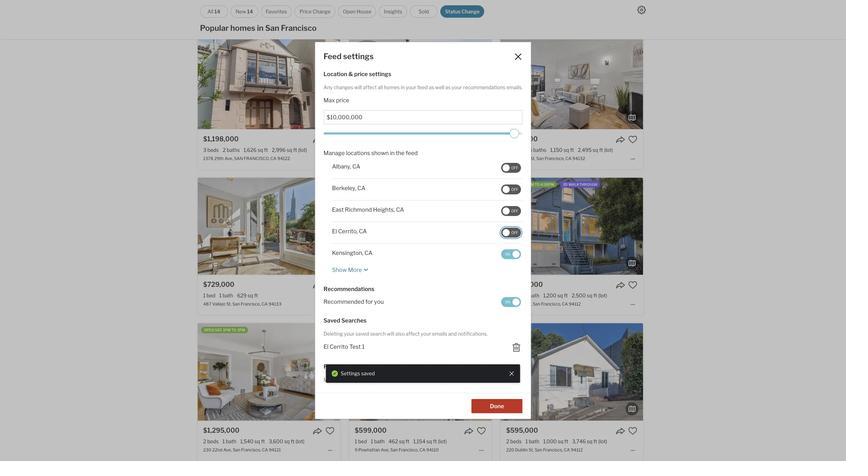 Task type: describe. For each thing, give the bounding box(es) containing it.
dr, for 2 baths
[[234, 10, 239, 16]]

sq for 2,495
[[593, 147, 599, 153]]

1 up vallejo
[[220, 293, 222, 299]]

ca right berkeley,
[[358, 185, 366, 191]]

shields
[[515, 156, 530, 161]]

ft for 1,150 sq ft
[[571, 147, 575, 153]]

francisco, for $599,000
[[399, 447, 419, 452]]

Max price slider range field
[[324, 129, 523, 138]]

ft for 3,355 sq ft
[[417, 147, 421, 153]]

updates
[[347, 363, 370, 370]]

1,154 sq ft (lot)
[[414, 438, 447, 444]]

1 down $1,095,000
[[526, 293, 528, 299]]

francisco, down 1,427 sq ft
[[249, 10, 269, 16]]

1 horizontal spatial price
[[355, 71, 368, 78]]

sq for 1,626
[[258, 147, 263, 153]]

group
[[404, 377, 418, 383]]

shown
[[372, 150, 389, 156]]

richmond
[[345, 206, 372, 213]]

sq for 3,297
[[286, 1, 292, 7]]

francisco
[[281, 23, 317, 33]]

change for price change
[[313, 8, 331, 15]]

kensington, ca
[[332, 249, 373, 256]]

0 vertical spatial affect
[[363, 84, 377, 90]]

3 photo of 25 lisbon st, san francisco, ca 94112 image from the left
[[644, 178, 787, 275]]

3,297
[[272, 1, 285, 7]]

1 bath for $595,000
[[526, 438, 540, 444]]

2,495 sq ft (lot)
[[578, 147, 614, 153]]

sq for 2,996
[[287, 147, 293, 153]]

1,427
[[244, 1, 256, 7]]

ca left 94127
[[423, 156, 429, 161]]

test
[[350, 344, 361, 350]]

4 beds for 2,282 sq ft
[[355, 1, 371, 7]]

ft for 3,746 sq ft (lot)
[[594, 438, 598, 444]]

3 photo of 487 vallejo st, san francisco, ca 94133 image from the left
[[340, 178, 483, 275]]

94124
[[429, 10, 442, 16]]

(lot) up the price
[[298, 1, 307, 7]]

saved inside section
[[362, 370, 375, 376]]

ca left "94132"
[[566, 156, 572, 161]]

1 photo of 487 vallejo st, san francisco, ca 94133 image from the left
[[55, 178, 198, 275]]

629 sq ft
[[237, 293, 258, 299]]

open for $1,295,000
[[204, 328, 214, 332]]

your right well
[[452, 84, 463, 90]]

house
[[357, 8, 372, 15]]

beds up los
[[359, 147, 371, 153]]

(lot) for $1,295,000
[[296, 438, 305, 444]]

beds for 2,500 sq ft (lot)
[[511, 293, 522, 299]]

san for 732 shields st, san francisco, ca 94132
[[537, 156, 544, 161]]

94112 for $1,095,000
[[569, 301, 581, 307]]

san for 25 lisbon st, san francisco, ca 94112
[[533, 301, 541, 307]]

3,881
[[424, 1, 438, 7]]

bath for $1,095,000
[[529, 293, 540, 299]]

ca right heights,
[[397, 206, 405, 213]]

francisco, for $1,295,000
[[241, 447, 261, 452]]

1378
[[203, 156, 214, 161]]

220
[[507, 447, 515, 452]]

recommendations
[[324, 286, 375, 292]]

to for $1,295,000
[[231, 328, 236, 332]]

ft for 629 sq ft
[[254, 293, 258, 299]]

settings
[[341, 370, 361, 376]]

favorites link
[[354, 377, 377, 383]]

ft for 1,626 sq ft
[[264, 147, 268, 153]]

favorite button image for $595,000
[[629, 426, 638, 435]]

francisco, for 94110
[[401, 301, 426, 307]]

0 vertical spatial in
[[257, 23, 264, 33]]

favorite button image for $729,000
[[326, 281, 335, 290]]

new
[[236, 8, 246, 15]]

group settings. link
[[403, 377, 439, 383]]

palmos
[[372, 156, 387, 161]]

2 3d from the left
[[563, 182, 568, 187]]

1 photo of 25 lisbon st, san francisco, ca 94112 image from the left
[[358, 178, 501, 275]]

1 photo of 1520 alabama st, san francisco, ca 94110 image from the left
[[207, 178, 349, 275]]

sq for 1,154
[[427, 438, 432, 444]]

popular
[[200, 23, 229, 33]]

9
[[355, 447, 358, 452]]

all
[[378, 84, 383, 90]]

search
[[371, 331, 386, 337]]

san for 487 vallejo st, san francisco, ca 94133
[[233, 301, 240, 307]]

favorite button image for $1,198,000
[[326, 135, 335, 144]]

1520 alabama st, san francisco, ca 94110
[[355, 301, 447, 307]]

san down favorites at the left top
[[265, 23, 280, 33]]

your down settings
[[344, 377, 354, 383]]

1,540
[[241, 438, 254, 444]]

saved searches
[[324, 317, 367, 324]]

1 as from the left
[[429, 84, 435, 90]]

favorite button checkbox for $1,898,000
[[477, 135, 487, 144]]

3 up the 1378
[[203, 147, 207, 153]]

1 up dublin
[[526, 438, 528, 444]]

favorites
[[355, 377, 376, 383]]

1 photo of 732 shields st, san francisco, ca 94132 image from the left
[[358, 32, 501, 129]]

los
[[364, 156, 371, 161]]

dr, right palmos
[[388, 156, 393, 161]]

4 for 2,282 sq ft
[[355, 1, 358, 7]]

powhattan
[[359, 447, 380, 452]]

130
[[355, 10, 363, 16]]

3 up bridgeview
[[375, 1, 378, 7]]

$1,095,000
[[507, 281, 543, 288]]

ft for 1,154 sq ft (lot)
[[434, 438, 437, 444]]

your right edit
[[393, 377, 403, 383]]

bed for $729,000
[[207, 293, 216, 299]]

ft for 2,495 sq ft (lot)
[[600, 147, 604, 153]]

sq for 3,881
[[439, 1, 444, 7]]

sq for 1,150
[[564, 147, 570, 153]]

1 bath for $1,095,000
[[526, 293, 540, 299]]

bath for $1,295,000
[[226, 438, 237, 444]]

3pm
[[237, 328, 245, 332]]

well
[[436, 84, 445, 90]]

ft for 3,600 sq ft (lot)
[[291, 438, 295, 444]]

status
[[445, 8, 461, 15]]

657 los palmos dr, san francisco, ca 94127
[[355, 156, 443, 161]]

ca down 1,000 sq ft
[[564, 447, 570, 452]]

2 photo of 487 vallejo st, san francisco, ca 94133 image from the left
[[198, 178, 341, 275]]

max
[[324, 97, 335, 104]]

3 up palmos
[[375, 147, 378, 153]]

recommendations
[[464, 84, 506, 90]]

14 for all 14
[[215, 8, 220, 15]]

lisbon
[[513, 301, 526, 307]]

94127
[[430, 156, 443, 161]]

1,540 sq ft
[[241, 438, 265, 444]]

to for $1,095,000
[[535, 182, 540, 187]]

94110 for 1520 alabama st, san francisco, ca 94110
[[434, 301, 447, 307]]

New radio
[[231, 5, 258, 18]]

your left emails
[[421, 331, 432, 337]]

manage for manage locations shown in the feed
[[324, 150, 345, 156]]

settings saved
[[341, 370, 375, 376]]

popular homes in san francisco
[[200, 23, 317, 33]]

bath for $595,000
[[529, 438, 540, 444]]

st, right you
[[385, 301, 390, 307]]

94112 for $595,000
[[571, 447, 583, 452]]

3 photo of 657 los palmos dr, san francisco, ca 94127 image from the left
[[492, 32, 635, 129]]

2 for $1,295,000
[[203, 438, 206, 444]]

favorite button checkbox for $1,095,000
[[629, 281, 638, 290]]

el cerrito, ca
[[332, 228, 367, 235]]

1 up the 9
[[355, 438, 357, 444]]

(lot) for $878,000
[[605, 147, 614, 153]]

emails.
[[507, 84, 523, 90]]

2 photo of 732 shields st, san francisco, ca 94132 image from the left
[[501, 32, 644, 129]]

1 right test
[[362, 344, 365, 350]]

ca left '94133'
[[262, 301, 268, 307]]

ft for 3,881 sq ft (lot)
[[445, 1, 449, 7]]

(lot) for $599,000
[[438, 438, 447, 444]]

(lot) for $1,198,000
[[298, 147, 307, 153]]

3,600 sq ft (lot)
[[269, 438, 305, 444]]

29th
[[214, 156, 224, 161]]

ft for 2,996 sq ft (lot)
[[294, 147, 297, 153]]

3 baths for 2,282 sq ft
[[375, 1, 392, 7]]

ft for 1,540 sq ft
[[261, 438, 265, 444]]

1 photo of 657 los palmos dr, san francisco, ca 94127 image from the left
[[207, 32, 349, 129]]

2 vertical spatial in
[[390, 150, 395, 156]]

3 4 from the top
[[355, 293, 358, 299]]

sq for 3,600
[[284, 438, 290, 444]]

0 vertical spatial settings
[[343, 52, 374, 61]]

1 3d walkthrough from the left
[[356, 182, 390, 187]]

emails
[[433, 331, 448, 337]]

ca left 94131
[[270, 10, 276, 16]]

1 walkthrough from the left
[[362, 182, 390, 187]]

ca left 94121
[[262, 447, 268, 452]]

$878,000
[[507, 135, 538, 143]]

1 photo of 1378 29th ave, san francisco, ca 94122 image from the left
[[55, 32, 198, 129]]

1,154
[[414, 438, 426, 444]]

open sat, 1pm to 3pm
[[204, 328, 245, 332]]

open house
[[343, 8, 372, 15]]

3 beds for 1,427 sq ft
[[203, 1, 219, 7]]

edit
[[383, 377, 391, 383]]

1 photo of 220 dublin st, san francisco, ca 94112 image from the left
[[358, 323, 501, 420]]

22nd
[[213, 447, 223, 452]]

also
[[396, 331, 405, 337]]

All radio
[[200, 5, 228, 18]]

show more link
[[332, 263, 371, 274]]

1,427 sq ft
[[244, 1, 268, 7]]

3 photo of 9 powhattan ave, san francisco, ca 94110 image from the left
[[492, 323, 635, 420]]

$599,000
[[355, 427, 387, 434]]

3 beds for 1,626 sq ft
[[203, 147, 219, 153]]

option group containing all
[[200, 5, 485, 18]]

ca down 1,200 sq ft
[[563, 301, 569, 307]]

1 up powhattan
[[371, 438, 374, 444]]

ft for 462 sq ft
[[406, 438, 410, 444]]

sq for 1,540
[[255, 438, 260, 444]]

2 beds for $1,095,000
[[507, 293, 522, 299]]

3 photo of 220 dublin st, san francisco, ca 94112 image from the left
[[644, 323, 787, 420]]

2 3d walkthrough from the left
[[563, 182, 598, 187]]

732
[[507, 156, 515, 161]]

0 vertical spatial saved
[[356, 331, 370, 337]]

3 up 630
[[203, 1, 207, 7]]

sq for 1,000
[[558, 438, 564, 444]]

manage locations shown in the feed
[[324, 150, 418, 156]]

done button
[[472, 399, 523, 413]]

el for el cerrito, ca
[[332, 228, 337, 235]]

462 sq ft
[[389, 438, 410, 444]]

2 for $595,000
[[507, 438, 510, 444]]

favorite button checkbox for $1,198,000
[[326, 135, 335, 144]]

sold
[[419, 8, 429, 15]]

beds up 1520
[[359, 293, 371, 299]]

1 bed for $599,000
[[355, 438, 367, 444]]

ca down 657
[[353, 163, 361, 170]]

new 14
[[236, 8, 253, 15]]

3 photo of 1520 alabama st, san francisco, ca 94110 image from the left
[[492, 178, 635, 275]]

9 powhattan ave, san francisco, ca 94110
[[355, 447, 439, 452]]

4 for 3,355 sq ft
[[355, 147, 358, 153]]

3,355
[[396, 147, 410, 153]]

(lot) up 'status'
[[450, 1, 459, 7]]

$729,000
[[203, 281, 235, 288]]

beds for 2,996 sq ft (lot)
[[208, 147, 219, 153]]

Favorites radio
[[261, 5, 292, 18]]

feed
[[324, 52, 342, 61]]

2,500
[[572, 293, 586, 299]]

san down the 3,355
[[394, 156, 402, 161]]

francisco, down 3,355 sq ft
[[403, 156, 423, 161]]

2pm
[[527, 182, 535, 187]]

beds for 3,746 sq ft (lot)
[[511, 438, 522, 444]]

sq for 3,746
[[588, 438, 593, 444]]

2 photo of 230 22nd ave, san francisco, ca 94121 image from the left
[[198, 323, 341, 420]]

favorite button checkbox for $595,000
[[629, 426, 638, 435]]

2 for $1,095,000
[[507, 293, 510, 299]]

1 vertical spatial settings
[[369, 71, 392, 78]]

2 photo of 25 lisbon st, san francisco, ca 94112 image from the left
[[501, 178, 644, 275]]

searches
[[342, 317, 367, 324]]

ca up emails
[[427, 301, 433, 307]]

favorite button checkbox for $878,000
[[629, 135, 638, 144]]

2,495
[[578, 147, 592, 153]]

ca down "3,881"
[[422, 10, 428, 16]]

3,600
[[269, 438, 283, 444]]

1.5 baths
[[526, 147, 547, 153]]



Task type: locate. For each thing, give the bounding box(es) containing it.
recommended for you
[[324, 299, 384, 305]]

ave, for $1,295,000
[[224, 447, 232, 452]]

630 panorama dr, san francisco, ca 94131
[[203, 10, 289, 16]]

baths up 732 shields st, san francisco, ca 94132
[[534, 147, 547, 153]]

657
[[355, 156, 363, 161]]

bath
[[223, 293, 233, 299], [529, 293, 540, 299], [226, 438, 237, 444], [375, 438, 385, 444], [529, 438, 540, 444]]

and
[[449, 331, 457, 337]]

dublin
[[516, 447, 528, 452]]

1 vertical spatial affect
[[406, 331, 420, 337]]

0 vertical spatial 2 baths
[[223, 1, 240, 7]]

bath up vallejo
[[223, 293, 233, 299]]

1 3 baths from the top
[[375, 1, 392, 7]]

manage down favorite
[[324, 377, 343, 383]]

0 vertical spatial open
[[507, 182, 518, 187]]

photo of 487 vallejo st, san francisco, ca 94133 image
[[55, 178, 198, 275], [198, 178, 341, 275], [340, 178, 483, 275]]

status change
[[445, 8, 480, 15]]

settings.
[[419, 377, 439, 383]]

0 horizontal spatial change
[[313, 8, 331, 15]]

2 baths
[[223, 1, 240, 7], [223, 147, 240, 153]]

heights,
[[373, 206, 395, 213]]

sq for 629
[[248, 293, 253, 299]]

1 horizontal spatial el
[[332, 228, 337, 235]]

option group
[[200, 5, 485, 18]]

sq right 3,600 at the left of page
[[284, 438, 290, 444]]

feed
[[418, 84, 428, 90], [406, 150, 418, 156]]

san for 220 dublin st, san francisco, ca 94112
[[535, 447, 543, 452]]

4 beds up house
[[355, 1, 371, 7]]

462
[[389, 438, 398, 444]]

1 photo of 9 powhattan ave, san francisco, ca 94110 image from the left
[[207, 323, 349, 420]]

bath up 220 dublin st, san francisco, ca 94112
[[529, 438, 540, 444]]

1,150
[[551, 147, 563, 153]]

photo of 25 lisbon st, san francisco, ca 94112 image
[[358, 178, 501, 275], [501, 178, 644, 275], [644, 178, 787, 275]]

ave, for $1,198,000
[[225, 156, 233, 161]]

$2,300,000
[[355, 281, 393, 288]]

0 horizontal spatial san
[[234, 156, 243, 161]]

94133
[[269, 301, 282, 307]]

ca right kensington,
[[365, 249, 373, 256]]

1 3d from the left
[[356, 182, 361, 187]]

favorite
[[324, 363, 346, 370]]

2 manage from the top
[[324, 377, 343, 383]]

francisco, down '462 sq ft'
[[399, 447, 419, 452]]

all 14
[[208, 8, 220, 15]]

baths for $878,000
[[534, 147, 547, 153]]

francisco, for $729,000
[[241, 301, 261, 307]]

4:30pm
[[541, 182, 555, 187]]

el left the cerrito,
[[332, 228, 337, 235]]

ave, down 462
[[381, 447, 390, 452]]

dr, right bridgeview
[[387, 10, 392, 16]]

0 vertical spatial francisco,
[[244, 156, 270, 161]]

1 2 baths from the top
[[223, 1, 240, 7]]

st, down 1.5 baths
[[531, 156, 536, 161]]

ft
[[264, 1, 268, 7], [293, 1, 297, 7], [417, 1, 421, 7], [445, 1, 449, 7], [264, 147, 268, 153], [294, 147, 297, 153], [417, 147, 421, 153], [571, 147, 575, 153], [600, 147, 604, 153], [254, 293, 258, 299], [565, 293, 568, 299], [594, 293, 598, 299], [261, 438, 265, 444], [291, 438, 295, 444], [406, 438, 410, 444], [434, 438, 437, 444], [565, 438, 569, 444], [594, 438, 598, 444]]

1 vertical spatial to
[[231, 328, 236, 332]]

sq right 1,150
[[564, 147, 570, 153]]

favorite button checkbox
[[326, 135, 335, 144], [326, 281, 335, 290], [629, 281, 638, 290], [326, 426, 335, 435], [477, 426, 487, 435]]

bed
[[207, 293, 216, 299], [358, 438, 367, 444]]

max price
[[324, 97, 350, 104]]

(lot) right 3,600 at the left of page
[[296, 438, 305, 444]]

ca down "2,996"
[[271, 156, 277, 161]]

0 vertical spatial san
[[234, 156, 243, 161]]

the
[[396, 150, 405, 156]]

beds up 22nd
[[207, 438, 219, 444]]

2,996 sq ft (lot)
[[272, 147, 307, 153]]

photo of 220 dublin st, san francisco, ca 94112 image
[[358, 323, 501, 420], [501, 323, 644, 420], [644, 323, 787, 420]]

2 4 from the top
[[355, 147, 358, 153]]

ca down '1,154'
[[420, 447, 426, 452]]

your left well
[[406, 84, 417, 90]]

berkeley, ca
[[332, 185, 366, 191]]

price change
[[300, 8, 331, 15]]

4
[[355, 1, 358, 7], [355, 147, 358, 153], [355, 293, 358, 299]]

your
[[406, 84, 417, 90], [452, 84, 463, 90], [344, 331, 355, 337], [421, 331, 432, 337], [344, 377, 354, 383], [393, 377, 403, 383]]

2 beds for $595,000
[[507, 438, 522, 444]]

1,000
[[544, 438, 557, 444]]

san for ave,
[[234, 156, 243, 161]]

0 vertical spatial 94110
[[434, 301, 447, 307]]

0 vertical spatial sat,
[[518, 182, 526, 187]]

0 vertical spatial 3 baths
[[375, 1, 392, 7]]

94132
[[573, 156, 586, 161]]

629
[[237, 293, 247, 299]]

1 vertical spatial will
[[387, 331, 395, 337]]

1 vertical spatial 2 baths
[[223, 147, 240, 153]]

0 horizontal spatial favorite button image
[[326, 426, 335, 435]]

14 inside new option
[[247, 8, 253, 15]]

ave, for $599,000
[[381, 447, 390, 452]]

francisco, down 1,626 sq ft
[[244, 156, 270, 161]]

ca right the cerrito,
[[359, 228, 367, 235]]

(lot) for $595,000
[[599, 438, 608, 444]]

487 vallejo st, san francisco, ca 94133
[[203, 301, 282, 307]]

1 horizontal spatial homes
[[384, 84, 400, 90]]

1 change from the left
[[313, 8, 331, 15]]

0 horizontal spatial 3d
[[356, 182, 361, 187]]

baths up the insights
[[379, 1, 392, 7]]

2 vertical spatial 4 beds
[[355, 293, 371, 299]]

1 horizontal spatial open
[[507, 182, 518, 187]]

settings
[[343, 52, 374, 61], [369, 71, 392, 78]]

francisco, down 2,282 sq ft
[[401, 10, 421, 16]]

1 vertical spatial in
[[401, 84, 405, 90]]

0 vertical spatial 94112
[[569, 301, 581, 307]]

st, for $878,000
[[531, 156, 536, 161]]

feed settings
[[324, 52, 374, 61]]

baths for $1,898,000
[[379, 147, 392, 153]]

1 vertical spatial open
[[204, 328, 214, 332]]

0 vertical spatial price
[[355, 71, 368, 78]]

notifications.
[[458, 331, 488, 337]]

favorite button image
[[326, 426, 335, 435], [477, 426, 487, 435]]

0 vertical spatial 4 beds
[[355, 1, 371, 7]]

2 beds for $1,295,000
[[203, 438, 219, 444]]

photo of 657 los palmos dr, san francisco, ca 94127 image
[[207, 32, 349, 129], [349, 32, 492, 129], [492, 32, 635, 129]]

ft for 1,200 sq ft
[[565, 293, 568, 299]]

sat, for $1,095,000
[[518, 182, 526, 187]]

1 bed for $729,000
[[203, 293, 216, 299]]

east
[[332, 206, 344, 213]]

1 vertical spatial feed
[[406, 150, 418, 156]]

to
[[535, 182, 540, 187], [231, 328, 236, 332]]

220 dublin st, san francisco, ca 94112
[[507, 447, 583, 452]]

2 change from the left
[[462, 8, 480, 15]]

1 bath for $1,295,000
[[223, 438, 237, 444]]

14 right all
[[215, 8, 220, 15]]

1 bath down $1,095,000
[[526, 293, 540, 299]]

0 horizontal spatial to
[[231, 328, 236, 332]]

favorite updates
[[324, 363, 370, 370]]

photo of 732 shields st, san francisco, ca 94132 image
[[358, 32, 501, 129], [501, 32, 644, 129], [644, 32, 787, 129]]

el left cerrito
[[324, 344, 329, 350]]

2 beds up 25
[[507, 293, 522, 299]]

sq for 462
[[399, 438, 405, 444]]

2 favorite button image from the left
[[477, 426, 487, 435]]

1 vertical spatial 1 bed
[[355, 438, 367, 444]]

1 bath up powhattan
[[371, 438, 385, 444]]

2 4 beds from the top
[[355, 147, 371, 153]]

1 3 beds from the top
[[203, 1, 219, 7]]

baths up 1378 29th ave, san francisco, ca 94122 in the top of the page
[[227, 147, 240, 153]]

1 vertical spatial saved
[[362, 370, 375, 376]]

Max price input text field
[[327, 114, 520, 121]]

1 horizontal spatial 14
[[247, 8, 253, 15]]

0 horizontal spatial in
[[257, 23, 264, 33]]

1 vertical spatial sat,
[[215, 328, 222, 332]]

ft right 3,600 at the left of page
[[291, 438, 295, 444]]

sq right 3,746 on the bottom right
[[588, 438, 593, 444]]

2 up the panorama
[[223, 1, 226, 7]]

st, for $595,000
[[529, 447, 534, 452]]

1 bath down $1,295,000
[[223, 438, 237, 444]]

ft for 1,427 sq ft
[[264, 1, 268, 7]]

2,282
[[396, 1, 409, 7]]

0 horizontal spatial 14
[[215, 8, 220, 15]]

0 horizontal spatial affect
[[363, 84, 377, 90]]

3,355 sq ft
[[396, 147, 421, 153]]

price down the changes
[[336, 97, 350, 104]]

as right well
[[446, 84, 451, 90]]

14 inside all option
[[215, 8, 220, 15]]

1 horizontal spatial walkthrough
[[569, 182, 598, 187]]

2 photo of 1520 alabama st, san francisco, ca 94110 image from the left
[[349, 178, 492, 275]]

1 vertical spatial manage
[[324, 377, 343, 383]]

price
[[355, 71, 368, 78], [336, 97, 350, 104]]

Insights radio
[[379, 5, 408, 18]]

1 horizontal spatial affect
[[406, 331, 420, 337]]

ft for 2,282 sq ft
[[417, 1, 421, 7]]

sq for 1,427
[[257, 1, 263, 7]]

ft left '1,154'
[[406, 438, 410, 444]]

price right &
[[355, 71, 368, 78]]

feed left well
[[418, 84, 428, 90]]

1 horizontal spatial sat,
[[518, 182, 526, 187]]

st, for $729,000
[[227, 301, 232, 307]]

0 horizontal spatial sat,
[[215, 328, 222, 332]]

3 photo of 732 shields st, san francisco, ca 94132 image from the left
[[644, 32, 787, 129]]

0 horizontal spatial 1 bed
[[203, 293, 216, 299]]

1 vertical spatial 4 beds
[[355, 147, 371, 153]]

favorite button image for $1,898,000
[[477, 135, 487, 144]]

photo of 9 powhattan ave, san francisco, ca 94110 image
[[207, 323, 349, 420], [349, 323, 492, 420], [492, 323, 635, 420]]

1.5
[[526, 147, 533, 153]]

photo of 230 22nd ave, san francisco, ca 94121 image
[[55, 323, 198, 420], [198, 323, 341, 420], [340, 323, 483, 420]]

2 up 230
[[203, 438, 206, 444]]

settings up all
[[369, 71, 392, 78]]

photo of 1378 29th ave, san francisco, ca 94122 image
[[55, 32, 198, 129], [198, 32, 341, 129], [340, 32, 483, 129]]

ft right 2,500
[[594, 293, 598, 299]]

san for 630 panorama dr, san francisco, ca 94131
[[240, 10, 248, 16]]

94110 up emails
[[434, 301, 447, 307]]

0 vertical spatial feed
[[418, 84, 428, 90]]

1 bath up dublin
[[526, 438, 540, 444]]

1 vertical spatial 3 beds
[[203, 147, 219, 153]]

bath up powhattan
[[375, 438, 385, 444]]

2 14 from the left
[[247, 8, 253, 15]]

beds for 3,881 sq ft (lot)
[[359, 1, 371, 7]]

bath for $729,000
[[223, 293, 233, 299]]

dr,
[[234, 10, 239, 16], [387, 10, 392, 16], [388, 156, 393, 161]]

2 3 beds from the top
[[203, 147, 219, 153]]

ft for 2,500 sq ft (lot)
[[594, 293, 598, 299]]

baths up new
[[227, 1, 240, 7]]

1 up 487
[[203, 293, 206, 299]]

alabama
[[366, 301, 384, 307]]

230
[[203, 447, 212, 452]]

san right dublin
[[535, 447, 543, 452]]

3 baths for 3,355 sq ft
[[375, 147, 392, 153]]

1 vertical spatial 94110
[[427, 447, 439, 452]]

0 horizontal spatial 3d walkthrough
[[356, 182, 390, 187]]

94122
[[278, 156, 290, 161]]

in
[[257, 23, 264, 33], [401, 84, 405, 90], [390, 150, 395, 156]]

francisco, for 94122
[[244, 156, 270, 161]]

el cerrito test 1
[[324, 344, 365, 350]]

1 vertical spatial el
[[324, 344, 329, 350]]

3 beds up the 1378
[[203, 147, 219, 153]]

settings up location & price settings
[[343, 52, 374, 61]]

1 manage from the top
[[324, 150, 345, 156]]

1378 29th ave, san francisco, ca 94122
[[203, 156, 290, 161]]

2 horizontal spatial in
[[401, 84, 405, 90]]

0 horizontal spatial open
[[204, 328, 214, 332]]

change right the price
[[313, 8, 331, 15]]

1 horizontal spatial change
[[462, 8, 480, 15]]

manage for manage your favorites or edit your group settings.
[[324, 377, 343, 383]]

open left 2pm
[[507, 182, 518, 187]]

2 photo of 220 dublin st, san francisco, ca 94112 image from the left
[[501, 323, 644, 420]]

3 photo of 230 22nd ave, san francisco, ca 94121 image from the left
[[340, 323, 483, 420]]

sat, left 2pm
[[518, 182, 526, 187]]

1 horizontal spatial bed
[[358, 438, 367, 444]]

bath for $599,000
[[375, 438, 385, 444]]

walkthrough
[[362, 182, 390, 187], [569, 182, 598, 187]]

sq for 2,500
[[587, 293, 593, 299]]

732 shields st, san francisco, ca 94132
[[507, 156, 586, 161]]

cerrito,
[[339, 228, 358, 235]]

Open House radio
[[339, 5, 377, 18]]

2
[[223, 1, 226, 7], [223, 147, 226, 153], [507, 293, 510, 299], [203, 438, 206, 444], [507, 438, 510, 444]]

done
[[491, 403, 505, 410]]

san for 130 bridgeview dr, san francisco, ca 94124
[[393, 10, 401, 16]]

1 vertical spatial homes
[[384, 84, 400, 90]]

2 baths for 1,626
[[223, 147, 240, 153]]

kensington,
[[332, 249, 364, 256]]

4 up 657
[[355, 147, 358, 153]]

1 vertical spatial san
[[391, 301, 400, 307]]

1 vertical spatial price
[[336, 97, 350, 104]]

1 photo of 230 22nd ave, san francisco, ca 94121 image from the left
[[55, 323, 198, 420]]

1 14 from the left
[[215, 8, 220, 15]]

1 vertical spatial francisco,
[[401, 301, 426, 307]]

favorite button checkbox for $1,295,000
[[326, 426, 335, 435]]

francisco, for $1,095,000
[[542, 301, 562, 307]]

affect
[[363, 84, 377, 90], [406, 331, 420, 337]]

1 horizontal spatial 3d walkthrough
[[563, 182, 598, 187]]

1 4 beds from the top
[[355, 1, 371, 7]]

1 vertical spatial bed
[[358, 438, 367, 444]]

2 vertical spatial 4
[[355, 293, 358, 299]]

630
[[203, 10, 212, 16]]

0 horizontal spatial price
[[336, 97, 350, 104]]

0 vertical spatial 1 bed
[[203, 293, 216, 299]]

sat, for $1,295,000
[[215, 328, 222, 332]]

Status Change radio
[[441, 5, 485, 18]]

ft for 3,297 sq ft (lot)
[[293, 1, 297, 7]]

change for status change
[[462, 8, 480, 15]]

1,200
[[544, 293, 557, 299]]

0 horizontal spatial francisco,
[[244, 156, 270, 161]]

(lot) right "2,996"
[[298, 147, 307, 153]]

Price Change radio
[[295, 5, 336, 18]]

francisco, for $595,000
[[544, 447, 564, 452]]

sq for 3,355
[[411, 147, 416, 153]]

2 walkthrough from the left
[[569, 182, 598, 187]]

sq for 2,282
[[410, 1, 416, 7]]

as left well
[[429, 84, 435, 90]]

beds up dublin
[[511, 438, 522, 444]]

show more
[[332, 266, 362, 273]]

$595,000
[[507, 427, 539, 434]]

94112 down 2,500
[[569, 301, 581, 307]]

1 bed up the 9
[[355, 438, 367, 444]]

sq right the 3,355
[[411, 147, 416, 153]]

2 photo of 9 powhattan ave, san francisco, ca 94110 image from the left
[[349, 323, 492, 420]]

san
[[240, 10, 248, 16], [393, 10, 401, 16], [265, 23, 280, 33], [394, 156, 402, 161], [537, 156, 544, 161], [233, 301, 240, 307], [533, 301, 541, 307], [233, 447, 240, 452], [391, 447, 398, 452], [535, 447, 543, 452]]

(lot)
[[298, 1, 307, 7], [450, 1, 459, 7], [298, 147, 307, 153], [605, 147, 614, 153], [599, 293, 608, 299], [296, 438, 305, 444], [438, 438, 447, 444], [599, 438, 608, 444]]

1 horizontal spatial favorite button image
[[477, 426, 487, 435]]

favorite button image
[[326, 135, 335, 144], [477, 135, 487, 144], [629, 135, 638, 144], [326, 281, 335, 290], [629, 281, 638, 290], [629, 426, 638, 435]]

ft right "2,996"
[[294, 147, 297, 153]]

0 vertical spatial manage
[[324, 150, 345, 156]]

to right 1pm
[[231, 328, 236, 332]]

favorite button checkbox for $729,000
[[326, 281, 335, 290]]

(lot) right 2,495
[[605, 147, 614, 153]]

14 down 1,427
[[247, 8, 253, 15]]

2 photo of 657 los palmos dr, san francisco, ca 94127 image from the left
[[349, 32, 492, 129]]

sat,
[[518, 182, 526, 187], [215, 328, 222, 332]]

1 bed up 487
[[203, 293, 216, 299]]

your down saved searches
[[344, 331, 355, 337]]

2 2 baths from the top
[[223, 147, 240, 153]]

3,881 sq ft (lot)
[[424, 1, 459, 7]]

1 horizontal spatial will
[[387, 331, 395, 337]]

2 up 29th
[[223, 147, 226, 153]]

487
[[203, 301, 212, 307]]

2 beds
[[507, 293, 522, 299], [203, 438, 219, 444], [507, 438, 522, 444]]

ft right 629
[[254, 293, 258, 299]]

3 photo of 1378 29th ave, san francisco, ca 94122 image from the left
[[340, 32, 483, 129]]

albany, ca
[[332, 163, 361, 170]]

1 4 from the top
[[355, 1, 358, 7]]

0 vertical spatial will
[[355, 84, 362, 90]]

price
[[300, 8, 312, 15]]

1 favorite button image from the left
[[326, 426, 335, 435]]

2 as from the left
[[446, 84, 451, 90]]

0 vertical spatial bed
[[207, 293, 216, 299]]

94110 for 9 powhattan ave, san francisco, ca 94110
[[427, 447, 439, 452]]

0 vertical spatial homes
[[231, 23, 256, 33]]

homes down 630 panorama dr, san francisco, ca 94131
[[231, 23, 256, 33]]

san for 9 powhattan ave, san francisco, ca 94110
[[391, 447, 398, 452]]

0 horizontal spatial walkthrough
[[362, 182, 390, 187]]

94110 down 1,154 sq ft (lot)
[[427, 447, 439, 452]]

beds for 3,600 sq ft (lot)
[[207, 438, 219, 444]]

sq right 629
[[248, 293, 253, 299]]

1 bath up vallejo
[[220, 293, 233, 299]]

saved up favorites link on the bottom left of page
[[362, 370, 375, 376]]

0 vertical spatial to
[[535, 182, 540, 187]]

san for st,
[[391, 301, 400, 307]]

0 vertical spatial el
[[332, 228, 337, 235]]

1 vertical spatial 4
[[355, 147, 358, 153]]

0 horizontal spatial homes
[[231, 23, 256, 33]]

favorite button checkbox for $599,000
[[477, 426, 487, 435]]

Sold radio
[[410, 5, 438, 18]]

$1,295,000
[[203, 427, 240, 434]]

san right 29th
[[234, 156, 243, 161]]

open sat, 2pm to 4:30pm
[[507, 182, 555, 187]]

0 horizontal spatial will
[[355, 84, 362, 90]]

1 down $1,295,000
[[223, 438, 225, 444]]

ft for 1,000 sq ft
[[565, 438, 569, 444]]

st, right vallejo
[[227, 301, 232, 307]]

saved up test
[[356, 331, 370, 337]]

favorite button image for $599,000
[[477, 426, 487, 435]]

favorite button image for $878,000
[[629, 135, 638, 144]]

location & price settings
[[324, 71, 392, 78]]

1 horizontal spatial to
[[535, 182, 540, 187]]

1 horizontal spatial francisco,
[[401, 301, 426, 307]]

change
[[313, 8, 331, 15], [462, 8, 480, 15]]

sq right '1,626'
[[258, 147, 263, 153]]

3 4 beds from the top
[[355, 293, 371, 299]]

open for $1,095,000
[[507, 182, 518, 187]]

open
[[507, 182, 518, 187], [204, 328, 214, 332]]

francisco, for $878,000
[[545, 156, 565, 161]]

bed up powhattan
[[358, 438, 367, 444]]

1 horizontal spatial 3d
[[563, 182, 568, 187]]

1 horizontal spatial in
[[390, 150, 395, 156]]

3,746 sq ft (lot)
[[573, 438, 608, 444]]

deleting
[[324, 331, 343, 337]]

photo of 1520 alabama st, san francisco, ca 94110 image
[[207, 178, 349, 275], [349, 178, 492, 275], [492, 178, 635, 275]]

sq right the 1,200
[[558, 293, 564, 299]]

dr, right the panorama
[[234, 10, 239, 16]]

2 3 baths from the top
[[375, 147, 392, 153]]

francisco, down 1,150
[[545, 156, 565, 161]]

ft up sold
[[417, 1, 421, 7]]

1,000 sq ft
[[544, 438, 569, 444]]

1 vertical spatial 3 baths
[[375, 147, 392, 153]]

0 vertical spatial 4
[[355, 1, 358, 7]]

ft left 2,500
[[565, 293, 568, 299]]

2 photo of 1378 29th ave, san francisco, ca 94122 image from the left
[[198, 32, 341, 129]]

1 horizontal spatial san
[[391, 301, 400, 307]]

0 vertical spatial 3 beds
[[203, 1, 219, 7]]

el for el cerrito test 1
[[324, 344, 329, 350]]

beds up the 1378
[[208, 147, 219, 153]]

1 bath for $729,000
[[220, 293, 233, 299]]

ft right 3,746 on the bottom right
[[594, 438, 598, 444]]

1 horizontal spatial as
[[446, 84, 451, 90]]

2 beds up 220
[[507, 438, 522, 444]]

san
[[234, 156, 243, 161], [391, 301, 400, 307]]

for
[[366, 299, 373, 305]]

$1,898,000
[[355, 135, 392, 143]]

0 horizontal spatial as
[[429, 84, 435, 90]]

2 baths for 1,427
[[223, 1, 240, 7]]

baths for $1,198,000
[[227, 147, 240, 153]]

0 horizontal spatial el
[[324, 344, 329, 350]]

1 vertical spatial 94112
[[571, 447, 583, 452]]

0 horizontal spatial bed
[[207, 293, 216, 299]]

ft left 3,600 at the left of page
[[261, 438, 265, 444]]

favorite button checkbox
[[477, 135, 487, 144], [629, 135, 638, 144], [629, 426, 638, 435]]

3 baths
[[375, 1, 392, 7], [375, 147, 392, 153]]

walkthrough down "94132"
[[569, 182, 598, 187]]

vallejo
[[213, 301, 226, 307]]

(lot) for $1,095,000
[[599, 293, 608, 299]]

settings saved section
[[326, 364, 521, 383]]

1 horizontal spatial 1 bed
[[355, 438, 367, 444]]



Task type: vqa. For each thing, say whether or not it's contained in the screenshot.


